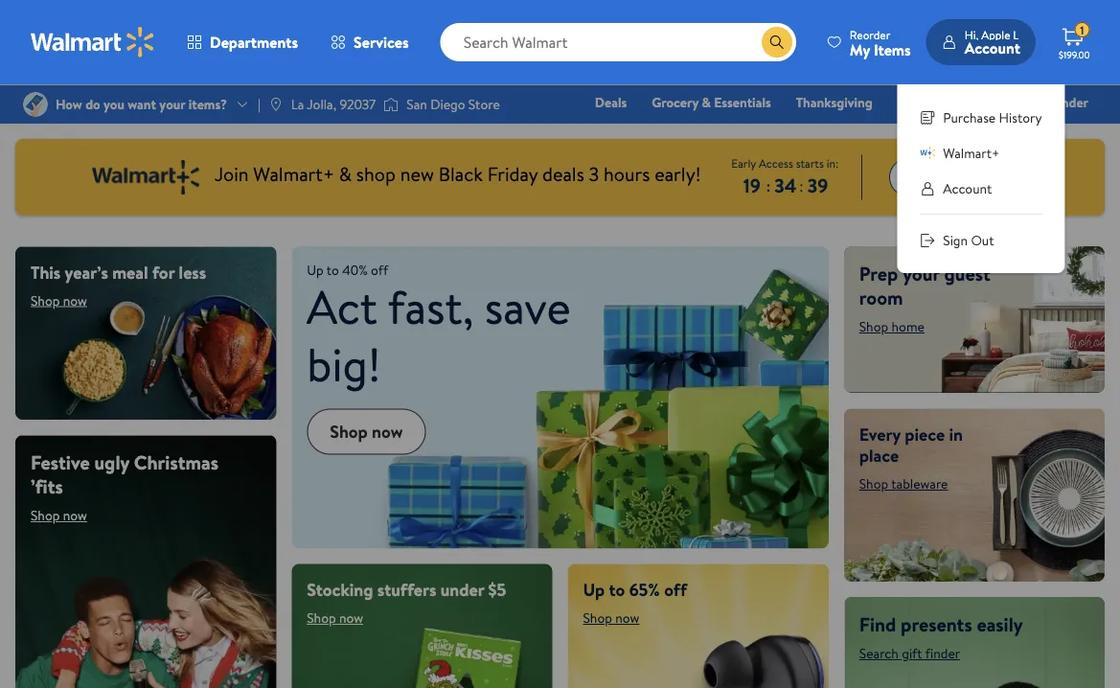 Task type: locate. For each thing, give the bounding box(es) containing it.
shop down place
[[859, 475, 889, 493]]

shop now link for stocking stuffers under $5
[[307, 608, 363, 627]]

explore deals
[[913, 167, 1002, 188]]

shop down room at the top right of the page
[[859, 317, 889, 336]]

off
[[664, 578, 687, 602]]

shop
[[356, 160, 396, 187]]

shop down 'fits
[[31, 506, 60, 525]]

:
[[767, 175, 771, 196], [800, 175, 804, 196]]

1 vertical spatial &
[[339, 160, 352, 187]]

shop now link down the 'to'
[[583, 608, 640, 627]]

shop now link down big!
[[307, 409, 426, 455]]

1 horizontal spatial :
[[800, 175, 804, 196]]

reorder my items
[[850, 26, 911, 60]]

19
[[744, 172, 761, 199]]

l
[[1013, 26, 1019, 43]]

account up the purchase history
[[965, 37, 1021, 58]]

walmart+ link down the one debit
[[920, 143, 1042, 163]]

now inside stocking stuffers under $5 shop now
[[339, 608, 363, 627]]

early!
[[655, 160, 701, 187]]

now down the stocking
[[339, 608, 363, 627]]

join walmart+ & shop new black friday deals 3 hours early!
[[215, 160, 701, 187]]

reorder
[[850, 26, 891, 43]]

shop now link for up to 65% off
[[583, 608, 640, 627]]

now inside the festive ugly christmas 'fits shop now
[[63, 506, 87, 525]]

explore
[[913, 167, 964, 188]]

1 vertical spatial walmart+ link
[[920, 143, 1042, 163]]

home link
[[730, 119, 782, 139]]

walmart+ down gift finder link
[[1032, 120, 1089, 138]]

every piece in place shop tableware
[[859, 422, 963, 493]]

& left shop
[[339, 160, 352, 187]]

sign
[[943, 231, 968, 249]]

the holiday shop
[[898, 93, 999, 112]]

now down year's
[[63, 291, 87, 310]]

deals inside button
[[967, 167, 1002, 188]]

now for stocking
[[339, 608, 363, 627]]

now down festive
[[63, 506, 87, 525]]

shop now link down 'fits
[[31, 506, 87, 525]]

this
[[31, 260, 61, 284]]

now inside this year's meal for less shop now
[[63, 291, 87, 310]]

in:
[[827, 155, 839, 171]]

walmart+ image
[[920, 145, 936, 160]]

shop down up
[[583, 608, 612, 627]]

deals left 3
[[542, 160, 584, 187]]

piece
[[905, 422, 945, 446]]

shop now link for this year's meal for less
[[31, 291, 87, 310]]

shop now link
[[31, 291, 87, 310], [307, 409, 426, 455], [31, 506, 87, 525], [307, 608, 363, 627], [583, 608, 640, 627]]

home
[[739, 120, 774, 138]]

toy shop link
[[653, 119, 722, 139]]

christmas
[[134, 449, 218, 476]]

& right the "grocery"
[[702, 93, 711, 112]]

early
[[732, 155, 756, 171]]

shop inside "link"
[[684, 120, 714, 138]]

electronics link
[[563, 119, 645, 139]]

2 horizontal spatial walmart+
[[1032, 120, 1089, 138]]

0 horizontal spatial deals
[[542, 160, 584, 187]]

walmart+ right join
[[253, 160, 334, 187]]

0 horizontal spatial :
[[767, 175, 771, 196]]

under
[[441, 578, 484, 602]]

3
[[589, 160, 599, 187]]

year's
[[65, 260, 108, 284]]

walmart+ link
[[1023, 119, 1097, 139], [920, 143, 1042, 163]]

finder
[[926, 644, 961, 663]]

: right 19 in the top right of the page
[[767, 175, 771, 196]]

account
[[965, 37, 1021, 58], [943, 179, 992, 197]]

1 horizontal spatial &
[[702, 93, 711, 112]]

presents
[[901, 611, 973, 638]]

early access starts in: 19 : 34 : 39
[[732, 155, 839, 199]]

gift
[[1024, 93, 1048, 112]]

walmart+ link down gift finder link
[[1023, 119, 1097, 139]]

now down big!
[[372, 420, 403, 444]]

prep
[[859, 260, 898, 287]]

join
[[215, 160, 249, 187]]

account up sign out
[[943, 179, 992, 197]]

shop now link down the stocking
[[307, 608, 363, 627]]

hi, apple l account
[[965, 26, 1021, 58]]

holiday
[[922, 93, 967, 112]]

explore deals button
[[890, 158, 1025, 196]]

shop
[[970, 93, 999, 112], [684, 120, 714, 138], [31, 291, 60, 310], [859, 317, 889, 336], [330, 420, 368, 444], [859, 475, 889, 493], [31, 506, 60, 525], [307, 608, 336, 627], [583, 608, 612, 627]]

starts
[[796, 155, 824, 171]]

39
[[808, 172, 828, 199]]

now for festive
[[63, 506, 87, 525]]

deals link
[[586, 92, 636, 113]]

65%
[[629, 578, 660, 602]]

walmart+ down the one debit
[[943, 143, 1000, 162]]

now down the 'to'
[[616, 608, 640, 627]]

sign out
[[943, 231, 994, 249]]

shop down the this
[[31, 291, 60, 310]]

now inside 'up to 65% off shop now'
[[616, 608, 640, 627]]

apple
[[982, 26, 1011, 43]]

home
[[892, 317, 925, 336]]

now
[[63, 291, 87, 310], [372, 420, 403, 444], [63, 506, 87, 525], [339, 608, 363, 627], [616, 608, 640, 627]]

deals right explore
[[967, 167, 1002, 188]]

history
[[999, 108, 1042, 127]]

shop inside stocking stuffers under $5 shop now
[[307, 608, 336, 627]]

fashion link
[[790, 119, 852, 139]]

new
[[400, 160, 434, 187]]

2 : from the left
[[800, 175, 804, 196]]

shop right toy
[[684, 120, 714, 138]]

shop down big!
[[330, 420, 368, 444]]

stocking stuffers under $5 shop now
[[307, 578, 506, 627]]

1 horizontal spatial deals
[[967, 167, 1002, 188]]

shop up "debit"
[[970, 93, 999, 112]]

shop inside prep your guest room shop home
[[859, 317, 889, 336]]

0 horizontal spatial walmart+
[[253, 160, 334, 187]]

shop tableware link
[[859, 475, 948, 493]]

save
[[485, 275, 571, 339]]

services
[[354, 32, 409, 53]]

shop down the stocking
[[307, 608, 336, 627]]

shop now link for festive ugly christmas 'fits
[[31, 506, 87, 525]]

clear search field text image
[[739, 35, 754, 50]]

shop now link down the this
[[31, 291, 87, 310]]

1 horizontal spatial walmart+
[[943, 143, 1000, 162]]

prep your guest room shop home
[[859, 260, 991, 336]]

one debit
[[942, 120, 1007, 138]]

0 vertical spatial &
[[702, 93, 711, 112]]

black
[[439, 160, 483, 187]]

fast,
[[388, 275, 474, 339]]

shop inside every piece in place shop tableware
[[859, 475, 889, 493]]

account link
[[920, 178, 1042, 198]]

departments
[[210, 32, 298, 53]]

34
[[775, 172, 797, 199]]

departments button
[[171, 19, 314, 65]]

: right the 34
[[800, 175, 804, 196]]

for
[[152, 260, 175, 284]]

Walmart Site-Wide search field
[[441, 23, 796, 61]]



Task type: vqa. For each thing, say whether or not it's contained in the screenshot.
34
yes



Task type: describe. For each thing, give the bounding box(es) containing it.
0 vertical spatial walmart+ link
[[1023, 119, 1097, 139]]

up
[[583, 578, 605, 602]]

tableware
[[892, 475, 948, 493]]

toy shop
[[662, 120, 714, 138]]

services button
[[314, 19, 425, 65]]

gift
[[902, 644, 923, 663]]

shop inside the festive ugly christmas 'fits shop now
[[31, 506, 60, 525]]

1 : from the left
[[767, 175, 771, 196]]

1 vertical spatial account
[[943, 179, 992, 197]]

purchase history
[[943, 108, 1042, 127]]

search icon image
[[769, 35, 785, 50]]

room
[[859, 284, 903, 311]]

meal
[[112, 260, 148, 284]]

stuffers
[[377, 578, 437, 602]]

this year's meal for less shop now
[[31, 260, 206, 310]]

act
[[307, 275, 378, 339]]

shop inside 'up to 65% off shop now'
[[583, 608, 612, 627]]

festive
[[31, 449, 90, 476]]

out
[[971, 231, 994, 249]]

stocking
[[307, 578, 373, 602]]

now for up
[[616, 608, 640, 627]]

one debit link
[[933, 119, 1015, 139]]

thanksgiving
[[796, 93, 873, 112]]

fashion
[[799, 120, 843, 138]]

gift finder electronics
[[572, 93, 1089, 138]]

'fits
[[31, 473, 63, 500]]

Search search field
[[441, 23, 796, 61]]

festive ugly christmas 'fits shop now
[[31, 449, 218, 525]]

place
[[859, 444, 899, 468]]

thanksgiving link
[[788, 92, 882, 113]]

guest
[[945, 260, 991, 287]]

less
[[179, 260, 206, 284]]

shop now
[[330, 420, 403, 444]]

gift finder link
[[1016, 92, 1097, 113]]

act fast, save big!
[[307, 275, 571, 396]]

in
[[949, 422, 963, 446]]

deals
[[595, 93, 627, 112]]

registry link
[[859, 119, 926, 139]]

grocery & essentials
[[652, 93, 771, 112]]

friday
[[488, 160, 538, 187]]

find presents easily search gift finder
[[859, 611, 1023, 663]]

electronics
[[572, 120, 637, 138]]

up to 65% off shop now
[[583, 578, 687, 627]]

purchase history link
[[920, 107, 1042, 127]]

0 vertical spatial account
[[965, 37, 1021, 58]]

easily
[[977, 611, 1023, 638]]

registry
[[868, 120, 917, 138]]

toy
[[662, 120, 681, 138]]

every
[[859, 422, 901, 446]]

grocery & essentials link
[[643, 92, 780, 113]]

one
[[942, 120, 971, 138]]

purchase
[[943, 108, 996, 127]]

search
[[859, 644, 899, 663]]

the holiday shop link
[[889, 92, 1008, 113]]

big!
[[307, 333, 381, 396]]

the
[[898, 93, 919, 112]]

walmart plus logo image
[[92, 160, 199, 195]]

walmart image
[[31, 27, 155, 58]]

ugly
[[94, 449, 129, 476]]

essentials
[[714, 93, 771, 112]]

to
[[609, 578, 625, 602]]

debit
[[974, 120, 1007, 138]]

my
[[850, 39, 870, 60]]

finder
[[1051, 93, 1089, 112]]

shop inside this year's meal for less shop now
[[31, 291, 60, 310]]

shop home link
[[859, 317, 925, 336]]

access
[[759, 155, 793, 171]]

0 horizontal spatial &
[[339, 160, 352, 187]]

grocery
[[652, 93, 699, 112]]

your
[[903, 260, 940, 287]]

shop now link for act fast, save big!
[[307, 409, 426, 455]]

$199.00
[[1059, 48, 1090, 61]]

$5
[[488, 578, 506, 602]]

hours
[[604, 160, 650, 187]]

search gift finder link
[[859, 644, 961, 663]]



